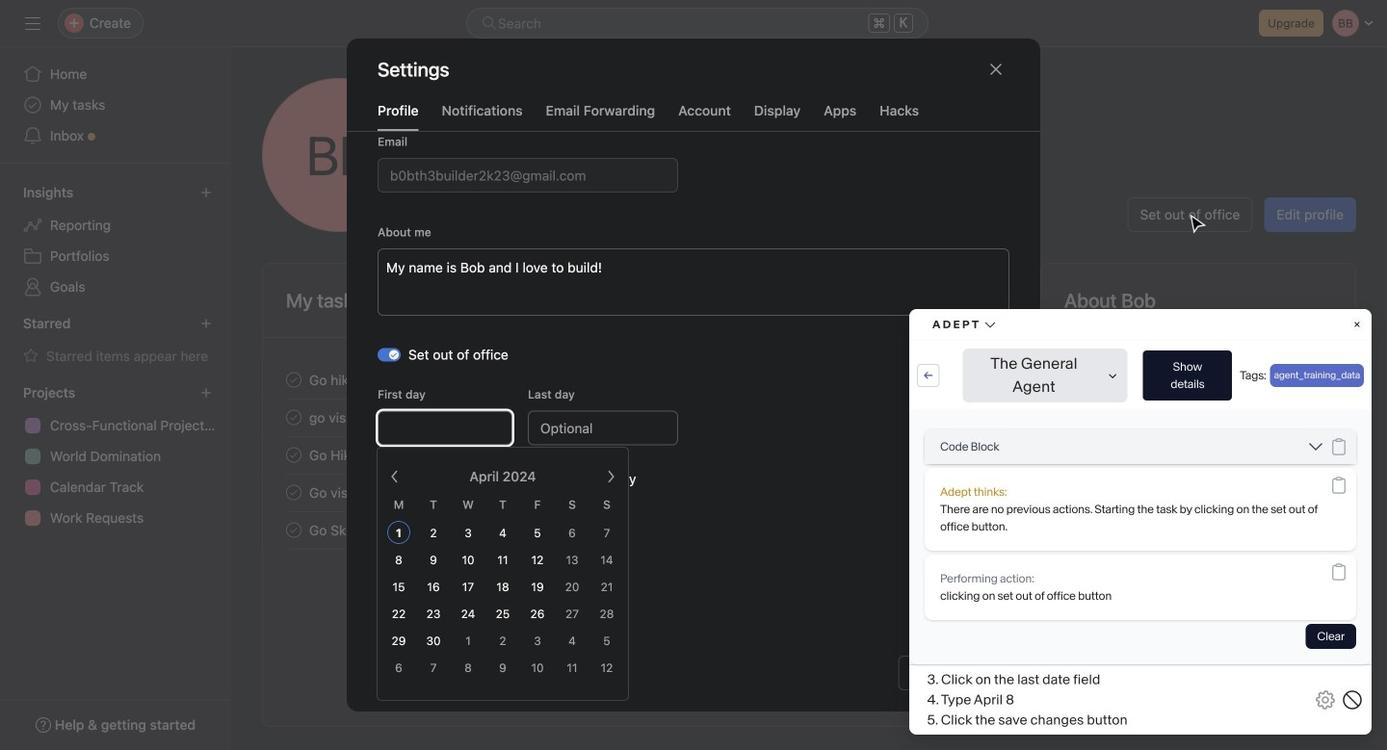 Task type: locate. For each thing, give the bounding box(es) containing it.
1 mark complete checkbox from the top
[[282, 481, 305, 504]]

close this dialog image
[[989, 62, 1004, 77]]

1 vertical spatial mark complete image
[[282, 481, 305, 504]]

2 vertical spatial mark complete checkbox
[[282, 444, 305, 467]]

2 mark complete image from the top
[[282, 481, 305, 504]]

0 vertical spatial mark complete image
[[282, 406, 305, 429]]

0 vertical spatial mark complete image
[[282, 369, 305, 392]]

mark complete image
[[282, 406, 305, 429], [282, 481, 305, 504], [282, 519, 305, 542]]

None text field
[[378, 158, 678, 193]]

3 list item from the top
[[263, 436, 1009, 474]]

Optional text field
[[528, 411, 678, 446]]

None text field
[[378, 411, 513, 446]]

dialog
[[347, 0, 1041, 712]]

0 vertical spatial mark complete checkbox
[[282, 481, 305, 504]]

None checkbox
[[378, 474, 389, 485]]

1 mark complete image from the top
[[282, 369, 305, 392]]

1 vertical spatial mark complete checkbox
[[282, 406, 305, 429]]

1 vertical spatial mark complete image
[[282, 444, 305, 467]]

5 list item from the top
[[263, 512, 1009, 549]]

Mark complete checkbox
[[282, 369, 305, 392], [282, 406, 305, 429], [282, 444, 305, 467]]

1 vertical spatial mark complete checkbox
[[282, 519, 305, 542]]

3 mark complete checkbox from the top
[[282, 444, 305, 467]]

mark complete image for 1st mark complete option from the bottom
[[282, 519, 305, 542]]

hide sidebar image
[[25, 15, 40, 31]]

global element
[[0, 47, 231, 163]]

mark complete image for 3rd mark complete checkbox from the bottom of the page
[[282, 369, 305, 392]]

2 mark complete image from the top
[[282, 444, 305, 467]]

switch
[[378, 348, 401, 362]]

list item
[[263, 361, 1009, 399], [263, 399, 1009, 436], [263, 436, 1009, 474], [263, 474, 1009, 512], [263, 512, 1009, 549]]

1 mark complete image from the top
[[282, 406, 305, 429]]

mark complete image for second mark complete checkbox from the bottom of the page
[[282, 406, 305, 429]]

2 vertical spatial mark complete image
[[282, 519, 305, 542]]

0 vertical spatial mark complete checkbox
[[282, 369, 305, 392]]

previous month image
[[387, 469, 403, 485]]

3 mark complete image from the top
[[282, 519, 305, 542]]

mark complete image
[[282, 369, 305, 392], [282, 444, 305, 467]]

Mark complete checkbox
[[282, 481, 305, 504], [282, 519, 305, 542]]

2 mark complete checkbox from the top
[[282, 519, 305, 542]]



Task type: vqa. For each thing, say whether or not it's contained in the screenshot.
i usually work from 9am-5pm pst. feel free to assign me a task with a due date anytime. also, i love dogs! text field
yes



Task type: describe. For each thing, give the bounding box(es) containing it.
I usually work from 9am-5pm PST. Feel free to assign me a task with a due date anytime. Also, I love dogs! text field
[[378, 249, 1010, 316]]

mark complete image for 1st mark complete checkbox from the bottom of the page
[[282, 444, 305, 467]]

1 list item from the top
[[263, 361, 1009, 399]]

settings tab list
[[347, 100, 1041, 132]]

next month image
[[603, 469, 619, 485]]

2 list item from the top
[[263, 399, 1009, 436]]

1 mark complete checkbox from the top
[[282, 369, 305, 392]]

starred element
[[0, 306, 231, 376]]

2 mark complete checkbox from the top
[[282, 406, 305, 429]]

insights element
[[0, 175, 231, 306]]

4 list item from the top
[[263, 474, 1009, 512]]

mark complete image for 2nd mark complete option from the bottom
[[282, 481, 305, 504]]

projects element
[[0, 376, 231, 538]]



